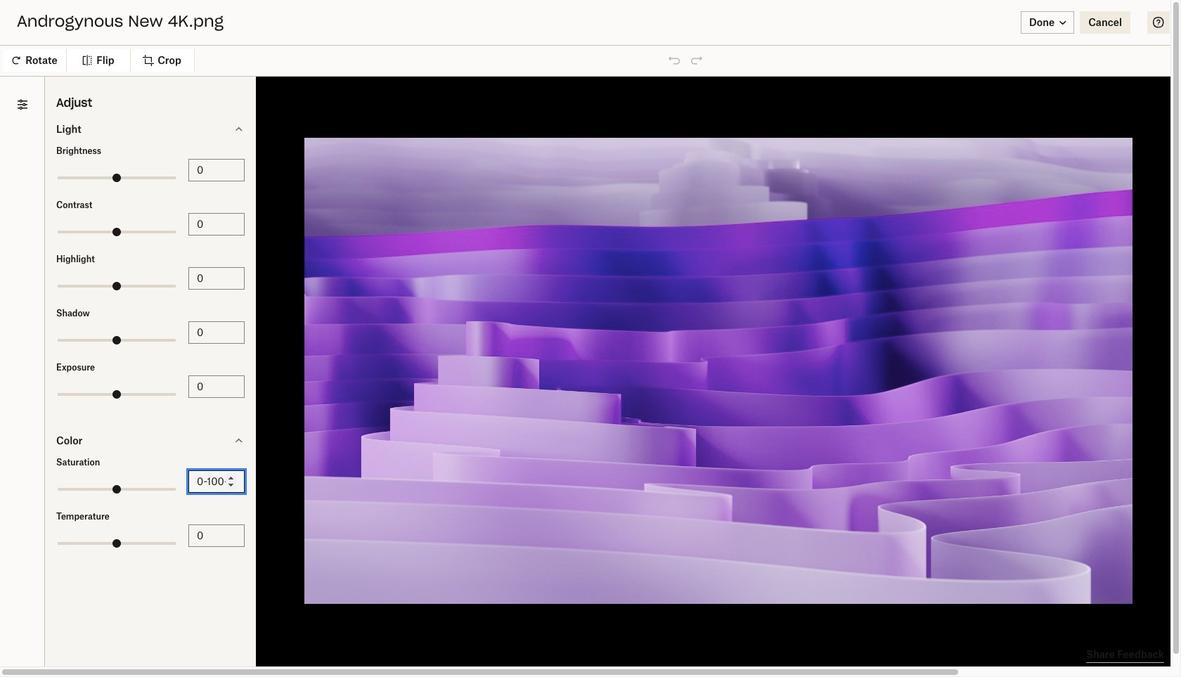 Task type: vqa. For each thing, say whether or not it's contained in the screenshot.
All Files
no



Task type: locate. For each thing, give the bounding box(es) containing it.
alert
[[0, 0, 1181, 28]]

image - 02-green_blue_lm-4k.png 12/5/2023, 2:20:03 pm image
[[661, 505, 779, 623]]

image - multigender_4k.png 12/5/2023, 2:20:59 pm image
[[661, 385, 779, 503]]

image - 08-green_blue_lm-4k.png 12/5/2023, 2:19:23 pm image
[[782, 626, 899, 677]]

list item
[[0, 113, 169, 141]]

image - 03-devhome_lm-4k.png 12/5/2023, 2:19:43 pm image
[[300, 626, 418, 677]]

image - 05-orange_lm-4k.png 12/5/2023, 2:19:45 pm image
[[180, 626, 297, 677]]

image - 02-green_blue_dm-4k.png 12/5/2023, 2:20:17 pm image
[[180, 505, 297, 623]]

image - 07-green_blue_lm-4k.png 12/5/2023, 2:19:16 pm image
[[902, 626, 1019, 677]]

None number field
[[197, 162, 236, 178], [197, 216, 236, 232], [197, 270, 236, 286], [197, 325, 236, 340], [197, 379, 236, 394], [197, 474, 236, 489], [197, 528, 236, 543], [197, 162, 236, 178], [197, 216, 236, 232], [197, 270, 236, 286], [197, 325, 236, 340], [197, 379, 236, 394], [197, 474, 236, 489], [197, 528, 236, 543]]

group
[[0, 322, 169, 462]]

Photo Zoom Slider range field
[[638, 207, 728, 208]]

1 horizontal spatial tab list
[[432, 197, 590, 219]]

image - 06-yellow_dm-4k.png 12/5/2023, 2:19:53 pm image
[[902, 505, 1019, 623]]

image - 01-purple_dm-4k.png 12/5/2023, 2:20:21 pm image
[[1022, 385, 1140, 503]]

image - 03-devhome_dm-4k.png 12/5/2023, 2:19:35 pm image
[[421, 626, 538, 677]]

image - pridewallpaper.png 12/5/2023, 2:22:29 pm image
[[902, 265, 1019, 382]]

list
[[0, 76, 169, 291]]

tab list
[[180, 197, 415, 219], [432, 197, 590, 219]]

None range field
[[58, 176, 176, 179], [58, 230, 176, 233], [58, 284, 176, 287], [58, 339, 176, 341], [58, 393, 176, 396], [58, 488, 176, 490], [58, 542, 176, 545], [58, 176, 176, 179], [58, 230, 176, 233], [58, 284, 176, 287], [58, 339, 176, 341], [58, 393, 176, 396], [58, 488, 176, 490], [58, 542, 176, 545]]

image - androgynous new 4k.png 12/5/2023, 2:22:18 pm image
[[1022, 265, 1140, 382]]

dropbox image
[[11, 43, 39, 71]]

dialog
[[0, 0, 1181, 677]]

0 horizontal spatial tab list
[[180, 197, 415, 219]]



Task type: describe. For each thing, give the bounding box(es) containing it.
image - 04-pink_orange_dm-4k.png 12/5/2023, 2:20:04 pm image
[[541, 505, 658, 623]]

image - 02-wave_dm-4k.png 12/5/2023, 2:19:13 pm image
[[1022, 626, 1140, 677]]

image - 07-green_blue_dm-4k.png 12/5/2023, 2:19:26 pm image
[[661, 626, 779, 677]]

image - greenblue.png 12/5/2023, 2:23:30 pm image
[[300, 265, 418, 382]]

image - 06-yellow_lm-4k.png 12/5/2023, 2:20:00 pm image
[[782, 505, 899, 623]]

image - 03-blue_purple_dm-4k.png 12/5/2023, 2:20:29 pm image
[[782, 385, 899, 503]]

image - 01-purple_lm-4k.png 12/5/2023, 2:20:08 pm image
[[421, 505, 538, 623]]

image - demifluidnew_4k.png 12/5/2023, 2:23:22 pm image
[[421, 265, 538, 382]]

image - 05-orange_dm-4k.png 12/5/2023, 2:19:50 pm image
[[1022, 505, 1140, 623]]

image - transmasculine_4k.png 12/5/2023, 2:23:06 pm image
[[541, 265, 658, 382]]

image - transneutral_4k.png 12/5/2023, 2:23:34 pm image
[[180, 265, 297, 382]]

2 tab list from the left
[[432, 197, 590, 219]]

image - 04-pink_orange_lm-4k.png 12/5/2023, 2:20:14 pm image
[[300, 505, 418, 623]]

image - multisexual_4k.png 12/5/2023, 2:22:11 pm image
[[180, 385, 297, 503]]

image - aromanticasexual_4k.png 12/5/2023, 2:21:57 pm image
[[300, 385, 418, 503]]

image - aspec_4k.png 12/5/2023, 2:22:55 pm image
[[661, 265, 779, 382]]

1 tab list from the left
[[180, 197, 415, 219]]

image - 08-green_blue_dm-4k.png 12/5/2023, 2:19:30 pm image
[[541, 626, 658, 677]]

image - sapphic_4k.png 12/5/2023, 2:21:12 pm image
[[541, 385, 658, 503]]

image - diamoric_4k.png 12/5/2023, 2:21:27 pm image
[[421, 385, 538, 503]]

image - transfeminine_4k.png 12/5/2023, 2:22:40 pm image
[[782, 265, 899, 382]]

image - 03-blue_purple_lm-4k.png 12/5/2023, 2:20:22 pm image
[[902, 385, 1019, 503]]



